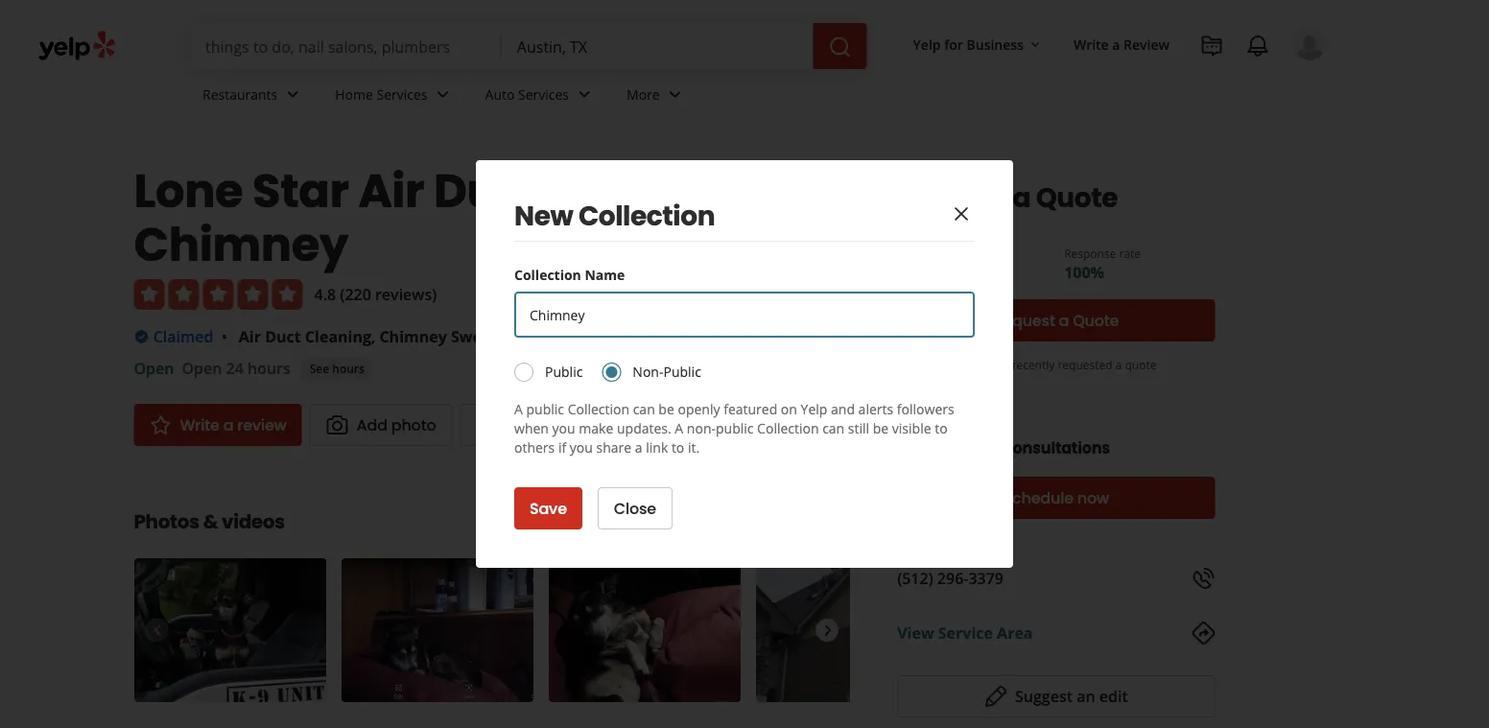 Task type: vqa. For each thing, say whether or not it's contained in the screenshot.
Languages
no



Task type: locate. For each thing, give the bounding box(es) containing it.
a left "review"
[[1113, 35, 1121, 53]]

0 horizontal spatial public
[[526, 400, 564, 418]]

save button
[[575, 404, 676, 446], [514, 488, 582, 530]]

you up if
[[552, 419, 576, 437]]

2 public from the left
[[664, 363, 701, 381]]

air right star
[[358, 158, 424, 223]]

services for home services
[[377, 85, 428, 103]]

chimney inside lone star air duct and chimney
[[134, 212, 348, 277]]

quote up requested
[[1073, 310, 1119, 332]]

open
[[134, 358, 174, 379], [182, 358, 222, 379]]

featured
[[724, 400, 778, 418]]

public up when
[[526, 400, 564, 418]]

suggest an edit button
[[898, 676, 1216, 718]]

a left link
[[635, 438, 643, 456]]

a up when
[[514, 400, 523, 418]]

0 horizontal spatial 24 chevron down v2 image
[[281, 83, 304, 106]]

0 horizontal spatial air
[[239, 326, 261, 347]]

view
[[898, 623, 934, 644]]

to
[[935, 419, 948, 437], [672, 438, 685, 456]]

add photo link
[[310, 404, 452, 446]]

more
[[627, 85, 660, 103]]

open open 24 hours
[[134, 358, 291, 379]]

1 vertical spatial request
[[994, 310, 1055, 332]]

link
[[646, 438, 668, 456]]

be
[[659, 400, 675, 418], [873, 419, 889, 437]]

yelp for business
[[913, 35, 1024, 53]]

1 open from the left
[[134, 358, 174, 379]]

home
[[335, 85, 373, 103]]

1 vertical spatial request a quote
[[994, 310, 1119, 332]]

share
[[597, 438, 632, 456]]

1 vertical spatial quote
[[1073, 310, 1119, 332]]

services
[[377, 85, 428, 103], [518, 85, 569, 103]]

chimney right ,
[[380, 326, 447, 347]]

public up openly
[[664, 363, 701, 381]]

rate
[[1120, 245, 1141, 261]]

1 horizontal spatial services
[[518, 85, 569, 103]]

write a review link
[[134, 404, 302, 446]]

write for write a review
[[180, 414, 219, 436]]

review
[[237, 414, 287, 436]]

1 vertical spatial yelp
[[801, 400, 828, 418]]

0 vertical spatial write
[[1074, 35, 1109, 53]]

open down 16 claim filled v2 image
[[134, 358, 174, 379]]

24 chevron down v2 image right the restaurants
[[281, 83, 304, 106]]

photos & videos
[[134, 509, 285, 536]]

updates.
[[617, 419, 672, 437]]

it.
[[688, 438, 700, 456]]

0 vertical spatial can
[[633, 400, 655, 418]]

a left non- at bottom
[[675, 419, 684, 437]]

public up share
[[545, 363, 583, 381]]

0 vertical spatial duct
[[434, 158, 543, 223]]

write right "24 star v2" icon
[[180, 414, 219, 436]]

1 horizontal spatial chimney
[[380, 326, 447, 347]]

1 vertical spatial can
[[823, 419, 845, 437]]

to left it.
[[672, 438, 685, 456]]

can up updates.
[[633, 400, 655, 418]]

services for auto services
[[518, 85, 569, 103]]

24 chevron down v2 image inside "home services" link
[[431, 83, 454, 106]]

chimney
[[134, 212, 348, 277], [380, 326, 447, 347]]

suggest an edit
[[1015, 686, 1128, 707]]

photo of lone star air duct and chimney - greater austin, tx, us. security image
[[134, 559, 326, 703]]

1 vertical spatial and
[[831, 400, 855, 418]]

new collection dialog
[[0, 0, 1490, 728]]

requested
[[1058, 357, 1113, 372]]

1 horizontal spatial be
[[873, 419, 889, 437]]

24 phone v2 image
[[1193, 567, 1216, 590]]

4.8 star rating image
[[134, 279, 303, 310]]

0 horizontal spatial and
[[553, 158, 645, 223]]

2 services from the left
[[518, 85, 569, 103]]

and up the still
[[831, 400, 855, 418]]

yelp left for
[[913, 35, 941, 53]]

projects image
[[1201, 35, 1224, 58]]

1 vertical spatial chimney
[[380, 326, 447, 347]]

schedule now button
[[898, 477, 1216, 519]]

more link
[[611, 69, 702, 125]]

1 horizontal spatial duct
[[434, 158, 543, 223]]

0 horizontal spatial to
[[672, 438, 685, 456]]

16 chevron down v2 image
[[1028, 37, 1043, 52]]

0 horizontal spatial save
[[530, 498, 567, 520]]

hours
[[248, 358, 291, 379], [332, 361, 365, 377]]

1 vertical spatial save
[[530, 498, 567, 520]]

reviews)
[[375, 284, 437, 305]]

1 vertical spatial a
[[675, 419, 684, 437]]

&
[[203, 509, 218, 536]]

1 horizontal spatial to
[[935, 419, 948, 437]]

,
[[371, 326, 376, 347]]

1 horizontal spatial yelp
[[913, 35, 941, 53]]

100%
[[1065, 262, 1105, 283]]

request a quote
[[898, 179, 1118, 216], [994, 310, 1119, 332]]

schedule
[[1004, 488, 1074, 509]]

area
[[997, 623, 1033, 644]]

1 horizontal spatial 24 chevron down v2 image
[[431, 83, 454, 106]]

0 horizontal spatial yelp
[[801, 400, 828, 418]]

collection up name
[[579, 197, 715, 235]]

0 vertical spatial air
[[358, 158, 424, 223]]

quote
[[1036, 179, 1118, 216], [1073, 310, 1119, 332]]

0 horizontal spatial services
[[377, 85, 428, 103]]

0 horizontal spatial public
[[545, 363, 583, 381]]

non-
[[687, 419, 716, 437]]

1 vertical spatial air
[[239, 326, 261, 347]]

24 chevron down v2 image left auto
[[431, 83, 454, 106]]

0 vertical spatial public
[[526, 400, 564, 418]]

collection name
[[514, 265, 625, 284]]

services left 24 chevron down v2 icon
[[518, 85, 569, 103]]

24 chevron down v2 image inside restaurants link
[[281, 83, 304, 106]]

a left quote
[[1116, 357, 1122, 372]]

home services
[[335, 85, 428, 103]]

None search field
[[190, 23, 871, 69]]

1 horizontal spatial air
[[358, 158, 424, 223]]

3 24 chevron down v2 image from the left
[[664, 83, 687, 106]]

user actions element
[[898, 24, 1354, 142]]

1 vertical spatial you
[[570, 438, 593, 456]]

lone star air duct and chimney
[[134, 158, 645, 277]]

public down featured
[[716, 419, 754, 437]]

air
[[358, 158, 424, 223], [239, 326, 261, 347]]

1 horizontal spatial write
[[1074, 35, 1109, 53]]

and up name
[[553, 158, 645, 223]]

1 services from the left
[[377, 85, 428, 103]]

view service area link
[[898, 623, 1033, 644]]

share button
[[460, 404, 568, 446]]

yelp
[[913, 35, 941, 53], [801, 400, 828, 418]]

you
[[552, 419, 576, 437], [570, 438, 593, 456]]

0 horizontal spatial write
[[180, 414, 219, 436]]

0 horizontal spatial open
[[134, 358, 174, 379]]

you right if
[[570, 438, 593, 456]]

openly
[[678, 400, 720, 418]]

0 vertical spatial save button
[[575, 404, 676, 446]]

hours right see
[[332, 361, 365, 377]]

0 horizontal spatial chimney
[[134, 212, 348, 277]]

296-
[[938, 568, 969, 589]]

2 horizontal spatial 24 chevron down v2 image
[[664, 83, 687, 106]]

a up 120 locals recently requested a quote
[[1059, 310, 1069, 332]]

save down others
[[530, 498, 567, 520]]

1 horizontal spatial save
[[622, 414, 659, 436]]

a inside a public collection can be openly featured on yelp and alerts followers when you make updates. a non-public collection can still be visible to others if you share a link to it.
[[635, 438, 643, 456]]

1 24 chevron down v2 image from the left
[[281, 83, 304, 106]]

services right home
[[377, 85, 428, 103]]

write left "review"
[[1074, 35, 1109, 53]]

a inside button
[[1059, 310, 1069, 332]]

duct
[[434, 158, 543, 223], [265, 326, 301, 347]]

(512) 296-3379
[[898, 568, 1004, 589]]

cleaning
[[305, 326, 371, 347]]

be down alerts
[[873, 419, 889, 437]]

view service area
[[898, 623, 1033, 644]]

0 vertical spatial be
[[659, 400, 675, 418]]

quote up response
[[1036, 179, 1118, 216]]

0 vertical spatial a
[[514, 400, 523, 418]]

2 open from the left
[[182, 358, 222, 379]]

save up link
[[622, 414, 659, 436]]

1 horizontal spatial can
[[823, 419, 845, 437]]

2 24 chevron down v2 image from the left
[[431, 83, 454, 106]]

0 vertical spatial and
[[553, 158, 645, 223]]

1 vertical spatial write
[[180, 414, 219, 436]]

air inside lone star air duct and chimney
[[358, 158, 424, 223]]

request
[[898, 179, 1008, 216], [994, 310, 1055, 332]]

120
[[956, 357, 976, 372]]

1 vertical spatial duct
[[265, 326, 301, 347]]

next image
[[817, 619, 838, 642]]

close
[[614, 498, 657, 520]]

1 vertical spatial public
[[716, 419, 754, 437]]

1 horizontal spatial and
[[831, 400, 855, 418]]

1 horizontal spatial open
[[182, 358, 222, 379]]

to down followers
[[935, 419, 948, 437]]

can left the still
[[823, 419, 845, 437]]

1 horizontal spatial public
[[664, 363, 701, 381]]

chimney up 4.8 star rating image
[[134, 212, 348, 277]]

request inside button
[[994, 310, 1055, 332]]

and
[[553, 158, 645, 223], [831, 400, 855, 418]]

24 add v2 image
[[700, 414, 723, 437]]

be up updates.
[[659, 400, 675, 418]]

previous image
[[146, 619, 167, 642]]

can
[[633, 400, 655, 418], [823, 419, 845, 437]]

review
[[1124, 35, 1170, 53]]

0 vertical spatial yelp
[[913, 35, 941, 53]]

0 vertical spatial chimney
[[134, 212, 348, 277]]

24 directions v2 image
[[1193, 622, 1216, 645]]

24 chevron down v2 image right more in the left top of the page
[[664, 83, 687, 106]]

24 chevron down v2 image for more
[[664, 83, 687, 106]]

1 horizontal spatial public
[[716, 419, 754, 437]]

restaurants
[[203, 85, 278, 103]]

save inside new collection dialog
[[530, 498, 567, 520]]

write inside user actions element
[[1074, 35, 1109, 53]]

quote inside button
[[1073, 310, 1119, 332]]

air up 24
[[239, 326, 261, 347]]

24 camera v2 image
[[326, 414, 349, 437]]

when
[[514, 419, 549, 437]]

open left 24
[[182, 358, 222, 379]]

0 vertical spatial to
[[935, 419, 948, 437]]

24 star v2 image
[[149, 414, 172, 437]]

new
[[514, 197, 573, 235]]

and inside a public collection can be openly featured on yelp and alerts followers when you make updates. a non-public collection can still be visible to others if you share a link to it.
[[831, 400, 855, 418]]

notifications image
[[1247, 35, 1270, 58]]

24 chevron down v2 image
[[281, 83, 304, 106], [431, 83, 454, 106], [664, 83, 687, 106]]

1 vertical spatial save button
[[514, 488, 582, 530]]

collection down on
[[757, 419, 819, 437]]

hours right 24
[[248, 358, 291, 379]]

yelp right on
[[801, 400, 828, 418]]

24 chevron down v2 image for restaurants
[[281, 83, 304, 106]]

locals
[[979, 357, 1009, 372]]

24 chevron down v2 image inside more link
[[664, 83, 687, 106]]

auto services
[[485, 85, 569, 103]]



Task type: describe. For each thing, give the bounding box(es) containing it.
sweeps
[[451, 326, 508, 347]]

0 vertical spatial quote
[[1036, 179, 1118, 216]]

0 vertical spatial save
[[622, 414, 659, 436]]

24 save outline v2 image
[[592, 414, 615, 437]]

24 pencil v2 image
[[985, 685, 1008, 708]]

photos & videos element
[[103, 477, 948, 706]]

restaurants link
[[187, 69, 320, 125]]

0 horizontal spatial duct
[[265, 326, 301, 347]]

close button
[[598, 488, 673, 530]]

consultations
[[1004, 438, 1110, 459]]

(512)
[[898, 568, 934, 589]]

schedule now
[[1004, 488, 1110, 509]]

home services link
[[320, 69, 470, 125]]

others
[[514, 438, 555, 456]]

claimed
[[153, 326, 214, 347]]

120 locals recently requested a quote
[[956, 357, 1157, 372]]

yelp for business button
[[906, 27, 1051, 61]]

search image
[[829, 36, 852, 59]]

4.8
[[314, 284, 336, 305]]

star
[[252, 158, 349, 223]]

request a quote button
[[898, 299, 1216, 342]]

add photo
[[357, 414, 436, 436]]

write a review link
[[1066, 27, 1178, 61]]

followers
[[897, 400, 955, 418]]

(220 reviews) link
[[340, 284, 437, 305]]

request a quote inside button
[[994, 310, 1119, 332]]

0 horizontal spatial can
[[633, 400, 655, 418]]

collection left name
[[514, 265, 581, 284]]

24 chevron down v2 image
[[573, 83, 596, 106]]

0 horizontal spatial a
[[514, 400, 523, 418]]

business
[[967, 35, 1024, 53]]

Collection Name text field
[[514, 292, 975, 338]]

edit
[[1100, 686, 1128, 707]]

see hours link
[[302, 358, 372, 381]]

auto
[[485, 85, 515, 103]]

photos
[[134, 509, 199, 536]]

if
[[558, 438, 566, 456]]

share
[[507, 414, 551, 436]]

1 vertical spatial be
[[873, 419, 889, 437]]

24 chevron down v2 image for home services
[[431, 83, 454, 106]]

name
[[585, 265, 625, 284]]

see hours
[[310, 361, 365, 377]]

an
[[1077, 686, 1096, 707]]

yelp inside a public collection can be openly featured on yelp and alerts followers when you make updates. a non-public collection can still be visible to others if you share a link to it.
[[801, 400, 828, 418]]

24
[[226, 358, 244, 379]]

photo of lone star air duct and chimney - greater austin, tx, us. the abused girl on 800 count pillows image
[[341, 559, 533, 703]]

and inside lone star air duct and chimney
[[553, 158, 645, 223]]

save button inside new collection dialog
[[514, 488, 582, 530]]

0 horizontal spatial be
[[659, 400, 675, 418]]

new collection
[[514, 197, 715, 235]]

duct inside lone star air duct and chimney
[[434, 158, 543, 223]]

write for write a review
[[1074, 35, 1109, 53]]

a right close image
[[1013, 179, 1031, 216]]

free
[[968, 438, 1001, 459]]

see
[[310, 361, 329, 377]]

non-public
[[633, 363, 701, 381]]

response rate 100%
[[1065, 245, 1141, 283]]

photo of lone star air duct and chimney - greater austin, tx, us. abused girl on 800 count sheets image
[[549, 559, 740, 703]]

1 public from the left
[[545, 363, 583, 381]]

lone
[[134, 158, 243, 223]]

1 horizontal spatial a
[[675, 419, 684, 437]]

for
[[945, 35, 964, 53]]

chimney sweeps link
[[380, 326, 508, 347]]

make
[[579, 419, 614, 437]]

non-
[[633, 363, 664, 381]]

0 vertical spatial you
[[552, 419, 576, 437]]

16 claim filled v2 image
[[134, 329, 149, 345]]

free consultations
[[968, 438, 1110, 459]]

0 horizontal spatial hours
[[248, 358, 291, 379]]

visible
[[892, 419, 932, 437]]

follow button
[[683, 404, 794, 446]]

write a review
[[180, 414, 287, 436]]

write a review
[[1074, 35, 1170, 53]]

videos
[[222, 509, 285, 536]]

a left review
[[223, 414, 234, 436]]

now
[[1078, 488, 1110, 509]]

4.8 (220 reviews)
[[314, 284, 437, 305]]

0 vertical spatial request
[[898, 179, 1008, 216]]

0 vertical spatial request a quote
[[898, 179, 1118, 216]]

photo
[[391, 414, 436, 436]]

response
[[1065, 245, 1117, 261]]

yelp inside button
[[913, 35, 941, 53]]

follow
[[731, 414, 778, 436]]

a public collection can be openly featured on yelp and alerts followers when you make updates. a non-public collection can still be visible to others if you share a link to it.
[[514, 400, 955, 456]]

add
[[357, 414, 388, 436]]

business categories element
[[187, 69, 1327, 125]]

close image
[[950, 203, 973, 226]]

on
[[781, 400, 798, 418]]

recently
[[1012, 357, 1055, 372]]

1 vertical spatial to
[[672, 438, 685, 456]]

collection up "make"
[[568, 400, 630, 418]]

auto services link
[[470, 69, 611, 125]]

1 horizontal spatial hours
[[332, 361, 365, 377]]

still
[[848, 419, 870, 437]]

quote
[[1125, 357, 1157, 372]]

suggest
[[1015, 686, 1073, 707]]

alerts
[[859, 400, 894, 418]]

air duct cleaning link
[[239, 326, 371, 347]]

air duct cleaning , chimney sweeps
[[239, 326, 508, 347]]



